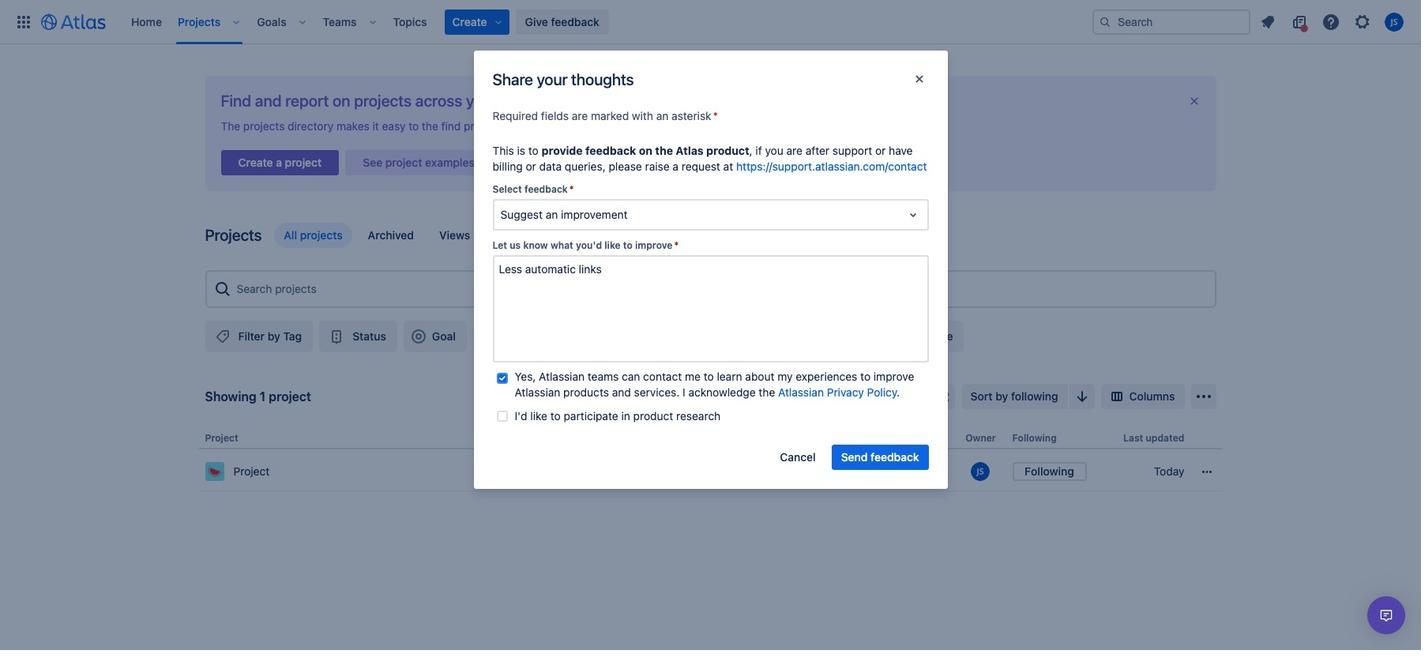 Task type: locate. For each thing, give the bounding box(es) containing it.
1 horizontal spatial product
[[706, 144, 750, 157]]

0 horizontal spatial an
[[546, 208, 558, 221]]

projects right the
[[243, 119, 285, 133]]

updated
[[1146, 432, 1185, 444]]

or left data
[[526, 160, 536, 173]]

with up , if you are after support or have billing or data queries, please raise a request at
[[705, 119, 727, 133]]

my
[[778, 370, 793, 383]]

to right you'd
[[623, 239, 633, 251]]

* up search projects field
[[674, 239, 679, 251]]

Less automatic links text field
[[493, 255, 929, 363]]

the
[[221, 119, 240, 133]]

line
[[935, 329, 953, 343]]

following button
[[1013, 462, 1087, 481]]

can
[[622, 370, 640, 383]]

2 vertical spatial or
[[526, 160, 536, 173]]

all projects button
[[274, 223, 352, 248]]

the inside yes, atlassian teams can contact me to learn about my experiences to improve atlassian products and services. i acknowledge the
[[759, 386, 775, 399]]

to right easy
[[409, 119, 419, 133]]

examples
[[425, 156, 475, 169]]

you're
[[508, 119, 540, 133]]

billing
[[493, 160, 523, 173]]

and down can
[[612, 386, 631, 399]]

an right 'suggest'
[[546, 208, 558, 221]]

and
[[255, 92, 282, 110], [813, 119, 832, 133], [612, 386, 631, 399]]

an left asterisk
[[656, 109, 669, 122]]

* up suggest an improvement
[[570, 183, 574, 195]]

find
[[441, 119, 461, 133]]

project inside 'button'
[[285, 156, 322, 169]]

or
[[600, 119, 611, 133], [875, 144, 886, 157], [526, 160, 536, 173]]

acknowledge
[[689, 386, 756, 399]]

product up the at at top right
[[706, 144, 750, 157]]

0 vertical spatial the
[[422, 119, 438, 133]]

2 vertical spatial on
[[639, 144, 653, 157]]

2 horizontal spatial and
[[813, 119, 832, 133]]

data
[[539, 160, 562, 173]]

are right fields
[[572, 109, 588, 122]]

feedback inside top element
[[551, 15, 600, 28]]

2 horizontal spatial or
[[875, 144, 886, 157]]

1 horizontal spatial improve
[[874, 370, 915, 383]]

1 vertical spatial status
[[747, 432, 777, 444]]

report up atlas on the left of page
[[655, 119, 687, 133]]

0 horizontal spatial improve
[[635, 239, 673, 251]]

and up after
[[813, 119, 832, 133]]

status button
[[319, 321, 397, 352]]

support
[[833, 144, 872, 157]]

1 vertical spatial and
[[813, 119, 832, 133]]

and right the find
[[255, 92, 282, 110]]

goals link
[[252, 9, 291, 34]]

1 horizontal spatial are
[[787, 144, 803, 157]]

banner containing home
[[0, 0, 1421, 44]]

projects
[[354, 92, 412, 110], [243, 119, 285, 133], [464, 119, 505, 133], [300, 228, 343, 242]]

jul-
[[873, 465, 894, 478]]

the left 'find'
[[422, 119, 438, 133]]

projects link
[[173, 9, 225, 34]]

1 horizontal spatial report
[[655, 119, 687, 133]]

all
[[284, 228, 297, 242]]

projects right home
[[178, 15, 221, 28]]

experiences
[[796, 370, 858, 383]]

following
[[1013, 432, 1057, 444], [1025, 465, 1074, 478]]

0 horizontal spatial *
[[570, 183, 574, 195]]

0 vertical spatial like
[[605, 239, 621, 251]]

topics
[[393, 15, 427, 28]]

or right for
[[600, 119, 611, 133]]

projects up search projects image
[[205, 226, 262, 244]]

know
[[523, 239, 548, 251]]

cancel
[[780, 450, 816, 464]]

feedback right give
[[551, 15, 600, 28]]

directory
[[288, 119, 334, 133]]

privacy
[[827, 386, 864, 399]]

0 vertical spatial following
[[1013, 432, 1057, 444]]

goal
[[432, 329, 456, 343]]

0 vertical spatial or
[[600, 119, 611, 133]]

like right you'd
[[605, 239, 621, 251]]

target date
[[851, 432, 905, 444]]

feedback for send feedback
[[871, 450, 919, 464]]

your up company
[[537, 70, 568, 88]]

tag image
[[213, 327, 232, 346]]

1 vertical spatial like
[[530, 409, 548, 423]]

a inside 'button'
[[276, 156, 282, 169]]

Search projects field
[[232, 275, 1208, 303]]

feedback up jul-sep
[[871, 450, 919, 464]]

0 vertical spatial *
[[713, 109, 718, 122]]

on
[[333, 92, 350, 110], [689, 119, 702, 133], [639, 144, 653, 157]]

keyword
[[730, 119, 772, 133]]

0 vertical spatial status
[[353, 329, 386, 343]]

improve up .
[[874, 370, 915, 383]]

product down services.
[[633, 409, 673, 423]]

and inside yes, atlassian teams can contact me to learn about my experiences to improve atlassian products and services. i acknowledge the
[[612, 386, 631, 399]]

projects right "all"
[[300, 228, 343, 242]]

status inside button
[[353, 329, 386, 343]]

the down about on the bottom of the page
[[759, 386, 775, 399]]

a
[[276, 156, 282, 169], [673, 160, 679, 173]]

0 horizontal spatial or
[[526, 160, 536, 173]]

status right the status icon at bottom left
[[353, 329, 386, 343]]

project right see
[[385, 156, 422, 169]]

1 horizontal spatial status
[[747, 432, 777, 444]]

like right the i'd
[[530, 409, 548, 423]]

0 horizontal spatial product
[[633, 409, 673, 423]]

0 horizontal spatial a
[[276, 156, 282, 169]]

on up raise
[[639, 144, 653, 157]]

1 vertical spatial an
[[546, 208, 558, 221]]

a right the create
[[276, 156, 282, 169]]

1 vertical spatial are
[[787, 144, 803, 157]]

select
[[493, 183, 522, 195]]

with
[[632, 109, 653, 122], [705, 119, 727, 133]]

0 vertical spatial and
[[255, 92, 282, 110]]

0 horizontal spatial on
[[333, 92, 350, 110]]

cancelled
[[753, 466, 807, 477]]

target
[[851, 432, 881, 444]]

status up cancelled
[[747, 432, 777, 444]]

1 vertical spatial following
[[1025, 465, 1074, 478]]

about
[[745, 370, 775, 383]]

projects inside top element
[[178, 15, 221, 28]]

0 vertical spatial are
[[572, 109, 588, 122]]

raise
[[645, 160, 670, 173]]

create a project
[[238, 156, 322, 169]]

*
[[713, 109, 718, 122], [570, 183, 574, 195], [674, 239, 679, 251]]

2 vertical spatial *
[[674, 239, 679, 251]]

queries,
[[565, 160, 606, 173]]

2 vertical spatial the
[[759, 386, 775, 399]]

0 vertical spatial projects
[[178, 15, 221, 28]]

1 horizontal spatial the
[[655, 144, 673, 157]]

the up raise
[[655, 144, 673, 157]]

search image
[[1099, 15, 1112, 28]]

a right raise
[[673, 160, 679, 173]]

to right is
[[528, 144, 539, 157]]

to up policy
[[861, 370, 871, 383]]

1 horizontal spatial a
[[673, 160, 679, 173]]

tag
[[283, 329, 302, 343]]

home link
[[126, 9, 167, 34]]

your down share
[[466, 92, 498, 110]]

report up directory
[[285, 92, 329, 110]]

display as list image
[[906, 387, 925, 406]]

an
[[656, 109, 669, 122], [546, 208, 558, 221]]

1 horizontal spatial and
[[612, 386, 631, 399]]

asterisk
[[672, 109, 712, 122]]

the projects directory makes it easy to the find projects you're looking for or need to report on with keyword search and filters.
[[221, 119, 867, 133]]

0 horizontal spatial your
[[466, 92, 498, 110]]

at
[[723, 160, 733, 173]]

showing 1 project
[[205, 389, 311, 404]]

sep
[[894, 465, 914, 478]]

banner
[[0, 0, 1421, 44]]

for
[[583, 119, 597, 133]]

request
[[682, 160, 720, 173]]

on up atlas on the left of page
[[689, 119, 702, 133]]

to
[[409, 119, 419, 133], [642, 119, 652, 133], [528, 144, 539, 157], [623, 239, 633, 251], [704, 370, 714, 383], [861, 370, 871, 383], [551, 409, 561, 423]]

0 horizontal spatial status
[[353, 329, 386, 343]]

projects
[[178, 15, 221, 28], [205, 226, 262, 244]]

us
[[510, 239, 521, 251]]

1 horizontal spatial or
[[600, 119, 611, 133]]

or left have
[[875, 144, 886, 157]]

2 vertical spatial and
[[612, 386, 631, 399]]

improve right you'd
[[635, 239, 673, 251]]

see
[[363, 156, 383, 169]]

project
[[285, 156, 322, 169], [385, 156, 422, 169], [269, 389, 311, 404]]

report
[[285, 92, 329, 110], [655, 119, 687, 133]]

thoughts
[[571, 70, 634, 88]]

feedback
[[551, 15, 600, 28], [586, 144, 636, 157], [525, 183, 568, 195], [871, 450, 919, 464]]

0 vertical spatial product
[[706, 144, 750, 157]]

1 vertical spatial improve
[[874, 370, 915, 383]]

1
[[260, 389, 266, 404]]

0 vertical spatial your
[[537, 70, 568, 88]]

project right 1
[[269, 389, 311, 404]]

feedback down data
[[525, 183, 568, 195]]

with right marked
[[632, 109, 653, 122]]

i
[[683, 386, 686, 399]]

on up the makes on the left top of the page
[[333, 92, 350, 110]]

1 vertical spatial or
[[875, 144, 886, 157]]

let
[[493, 239, 507, 251]]

need
[[614, 119, 639, 133]]

all projects
[[284, 228, 343, 242]]

filter by tag button
[[205, 321, 313, 352]]

are right you
[[787, 144, 803, 157]]

see project examples button
[[345, 145, 492, 180]]

https://support.atlassian.com/contact
[[736, 160, 927, 173]]

0 horizontal spatial like
[[530, 409, 548, 423]]

company
[[501, 92, 567, 110]]

feedback for give feedback
[[551, 15, 600, 28]]

to right 'need'
[[642, 119, 652, 133]]

* right asterisk
[[713, 109, 718, 122]]

atlassian down yes,
[[515, 386, 561, 399]]

participate
[[564, 409, 618, 423]]

0 horizontal spatial report
[[285, 92, 329, 110]]

project down directory
[[285, 156, 322, 169]]

2 horizontal spatial the
[[759, 386, 775, 399]]

1 horizontal spatial an
[[656, 109, 669, 122]]

1 vertical spatial on
[[689, 119, 702, 133]]



Task type: vqa. For each thing, say whether or not it's contained in the screenshot.
YES, ATLASSIAN TEAMS CAN CONTACT ME TO LEARN ABOUT MY EXPERIENCES TO IMPROVE ATLASSIAN PRODUCTS AND SERVICES. I ACKNOWLEDGE THE on the bottom of the page
yes



Task type: describe. For each thing, give the bounding box(es) containing it.
required fields are marked with an asterisk *
[[493, 109, 718, 122]]

search projects image
[[213, 280, 232, 299]]

policy
[[867, 386, 897, 399]]

project for create a project
[[285, 156, 322, 169]]

0 horizontal spatial with
[[632, 109, 653, 122]]

,
[[750, 144, 753, 157]]

are inside , if you are after support or have billing or data queries, please raise a request at
[[787, 144, 803, 157]]

status image
[[327, 327, 346, 346]]

0 horizontal spatial are
[[572, 109, 588, 122]]

https://support.atlassian.com/contact link
[[736, 160, 927, 173]]

close modal image
[[910, 70, 929, 88]]

0 vertical spatial improve
[[635, 239, 673, 251]]

projects inside all projects button
[[300, 228, 343, 242]]

reporting line
[[881, 329, 953, 343]]

0 vertical spatial report
[[285, 92, 329, 110]]

last
[[1124, 432, 1143, 444]]

showing
[[205, 389, 257, 404]]

teams
[[588, 370, 619, 383]]

makes
[[337, 119, 370, 133]]

0 horizontal spatial and
[[255, 92, 282, 110]]

a inside , if you are after support or have billing or data queries, please raise a request at
[[673, 160, 679, 173]]

top element
[[9, 0, 1093, 44]]

1 vertical spatial product
[[633, 409, 673, 423]]

owner
[[966, 432, 996, 444]]

this is to provide feedback on the atlas product
[[493, 144, 750, 157]]

0 vertical spatial on
[[333, 92, 350, 110]]

me
[[685, 370, 701, 383]]

create a project button
[[221, 145, 339, 180]]

contact
[[643, 370, 682, 383]]

open intercom messenger image
[[1377, 606, 1396, 625]]

marked
[[591, 109, 629, 122]]

if
[[756, 144, 762, 157]]

feedback for select feedback *
[[525, 183, 568, 195]]

project inside "button"
[[385, 156, 422, 169]]

this
[[493, 144, 514, 157]]

i'd like to participate in product research
[[515, 409, 721, 423]]

send
[[841, 450, 868, 464]]

1 vertical spatial the
[[655, 144, 673, 157]]

to right the i'd
[[551, 409, 561, 423]]

yes, atlassian teams can contact me to learn about my experiences to improve atlassian products and services. i acknowledge the
[[515, 370, 915, 399]]

goals
[[257, 15, 286, 28]]

filter
[[238, 329, 265, 343]]

provide
[[542, 144, 583, 157]]

give feedback button
[[516, 9, 609, 34]]

1 horizontal spatial *
[[674, 239, 679, 251]]

you'd
[[576, 239, 602, 251]]

find and report on projects across your company
[[221, 92, 567, 110]]

filters.
[[835, 119, 867, 133]]

fields
[[541, 109, 569, 122]]

after
[[806, 144, 830, 157]]

suggest
[[501, 208, 543, 221]]

0 vertical spatial an
[[656, 109, 669, 122]]

teams
[[323, 15, 357, 28]]

following inside button
[[1025, 465, 1074, 478]]

it
[[373, 119, 379, 133]]

reporting line button
[[848, 321, 964, 352]]

you
[[765, 144, 784, 157]]

date
[[884, 432, 905, 444]]

share your thoughts
[[493, 70, 634, 88]]

atlassian down my
[[778, 386, 824, 399]]

what
[[551, 239, 574, 251]]

1 horizontal spatial on
[[639, 144, 653, 157]]

1 vertical spatial report
[[655, 119, 687, 133]]

across
[[415, 92, 462, 110]]

by
[[268, 329, 280, 343]]

send feedback button
[[832, 445, 929, 470]]

1 horizontal spatial your
[[537, 70, 568, 88]]

looking
[[543, 119, 580, 133]]

1 vertical spatial projects
[[205, 226, 262, 244]]

create
[[238, 156, 273, 169]]

give
[[525, 15, 548, 28]]

to right me
[[704, 370, 714, 383]]

send feedback
[[841, 450, 919, 464]]

improvement
[[561, 208, 628, 221]]

is
[[517, 144, 525, 157]]

help image
[[1322, 12, 1341, 31]]

2 horizontal spatial *
[[713, 109, 718, 122]]

find
[[221, 92, 251, 110]]

display as timeline image
[[933, 387, 952, 406]]

last updated
[[1124, 432, 1185, 444]]

2 horizontal spatial on
[[689, 119, 702, 133]]

products
[[563, 386, 609, 399]]

let us know what you'd like to improve *
[[493, 239, 679, 251]]

atlassian up products
[[539, 370, 585, 383]]

open image
[[903, 205, 922, 224]]

1 horizontal spatial like
[[605, 239, 621, 251]]

feedback up please
[[586, 144, 636, 157]]

1 vertical spatial *
[[570, 183, 574, 195]]

services.
[[634, 386, 680, 399]]

required
[[493, 109, 538, 122]]

1 horizontal spatial with
[[705, 119, 727, 133]]

close banner image
[[1188, 95, 1201, 107]]

see project examples
[[363, 156, 475, 169]]

home
[[131, 15, 162, 28]]

in
[[621, 409, 630, 423]]

goal button
[[404, 321, 467, 352]]

1 vertical spatial your
[[466, 92, 498, 110]]

give feedback
[[525, 15, 600, 28]]

0 horizontal spatial the
[[422, 119, 438, 133]]

atlassian privacy policy .
[[778, 386, 900, 399]]

search
[[775, 119, 810, 133]]

improve inside yes, atlassian teams can contact me to learn about my experiences to improve atlassian products and services. i acknowledge the
[[874, 370, 915, 383]]

filter by tag
[[238, 329, 302, 343]]

project for showing 1 project
[[269, 389, 311, 404]]

suggest an improvement
[[501, 208, 628, 221]]

projects up it
[[354, 92, 412, 110]]

teams link
[[318, 9, 362, 34]]

projects up this
[[464, 119, 505, 133]]

archived button
[[358, 223, 424, 248]]

today
[[1154, 465, 1185, 478]]

reverse sort order image
[[1073, 387, 1092, 406]]

research
[[676, 409, 721, 423]]

reporting
[[881, 329, 932, 343]]

Search field
[[1093, 9, 1251, 34]]

atlas
[[676, 144, 704, 157]]

easy
[[382, 119, 406, 133]]



